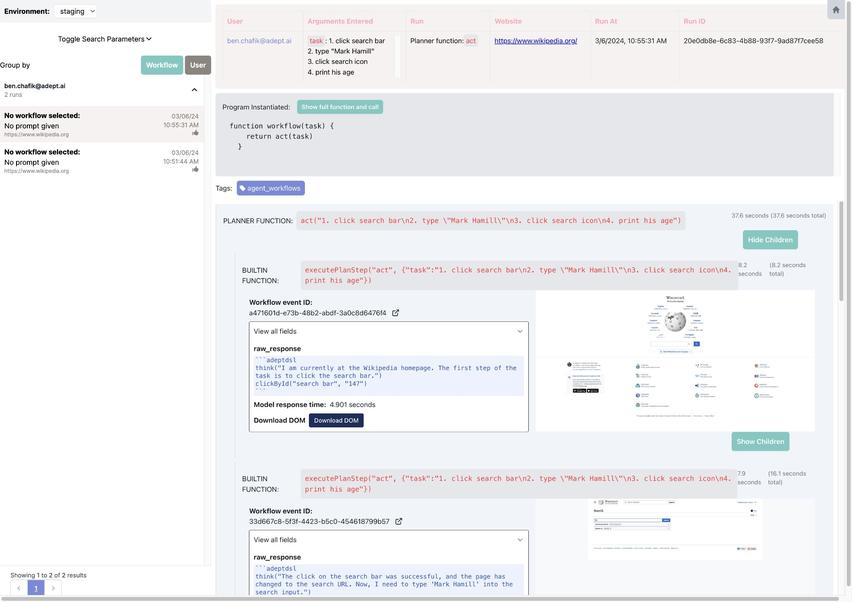 Task type: describe. For each thing, give the bounding box(es) containing it.
pagination element
[[10, 580, 62, 598]]



